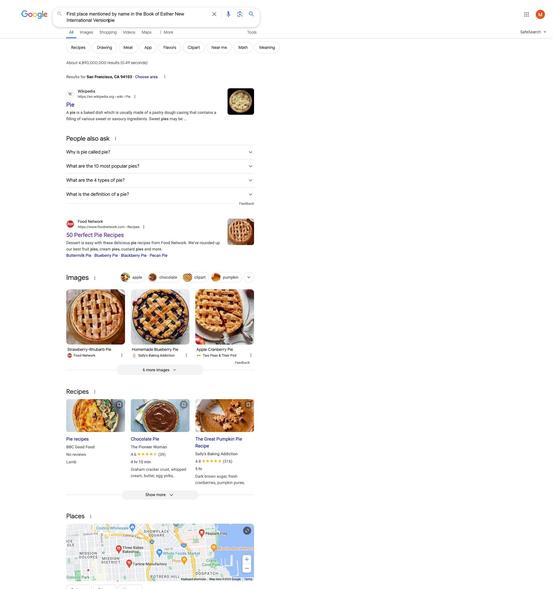 Task type: locate. For each thing, give the bounding box(es) containing it.
strawberry-rhubarb pie image
[[66, 290, 125, 345]]

navigation
[[0, 25, 553, 57]]

None search field
[[0, 7, 260, 27]]

map of pie image
[[66, 524, 254, 582]]

homemade blueberry pie image
[[131, 290, 190, 345]]

None text field
[[78, 94, 130, 99], [114, 95, 130, 99], [78, 225, 140, 230], [125, 225, 140, 229], [78, 94, 130, 99], [114, 95, 130, 99], [78, 225, 140, 230], [125, 225, 140, 229]]

apple cranberry pie image
[[195, 290, 254, 345]]

heading
[[66, 388, 89, 396], [66, 433, 124, 443], [131, 433, 188, 443], [195, 433, 253, 450]]



Task type: vqa. For each thing, say whether or not it's contained in the screenshot.
3851 related to 3851 Roger Brooke Dr # 3600
no



Task type: describe. For each thing, give the bounding box(es) containing it.
pie from en.wikipedia.org image
[[228, 88, 254, 115]]

rated 4.6 out of 5, image
[[138, 453, 157, 456]]

search by image image
[[237, 11, 243, 18]]

Search text field
[[67, 11, 207, 24]]

map region
[[66, 524, 254, 582]]

google image
[[21, 10, 48, 19]]

rated 4.8 out of 5, image
[[202, 460, 222, 463]]

pie from www.foodnetwork.com image
[[228, 219, 254, 245]]

search by voice image
[[225, 11, 232, 18]]



